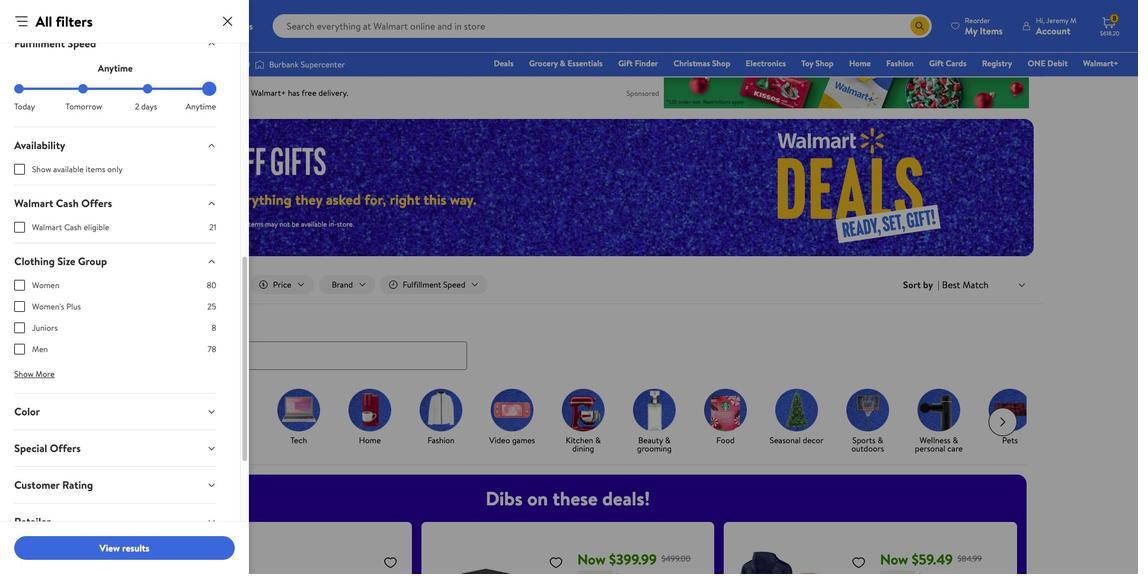 Task type: locate. For each thing, give the bounding box(es) containing it.
kitchen
[[566, 435, 593, 447]]

size
[[57, 254, 75, 269]]

view results button
[[14, 537, 235, 561]]

walmart black friday deals for days image
[[695, 119, 1034, 257], [119, 146, 337, 175]]

registry
[[982, 57, 1012, 69]]

Anytime radio
[[207, 84, 216, 94]]

special offers
[[14, 442, 81, 456]]

0 vertical spatial home
[[849, 57, 871, 69]]

shop for toy shop
[[815, 57, 834, 69]]

group
[[128, 532, 402, 575]]

gift
[[618, 57, 633, 69], [929, 57, 944, 69]]

available up the walmart cash offers
[[53, 164, 84, 175]]

debit
[[1047, 57, 1068, 69]]

special
[[14, 442, 47, 456]]

1 horizontal spatial fashion
[[886, 57, 914, 69]]

add to favorites list, skinceuticals clarifying clay deep pore cleansing masque for normal, oily, combination skin 60 ml / 2.4 fl. oz. image
[[383, 556, 398, 571]]

fashion down shop fashion. "image"
[[427, 435, 455, 447]]

& for dining
[[595, 435, 601, 447]]

& for essentials
[[560, 57, 565, 69]]

gift inside gift cards link
[[929, 57, 944, 69]]

0 vertical spatial walmart
[[14, 196, 53, 211]]

items inside all filters dialog
[[86, 164, 105, 175]]

electronics
[[746, 57, 786, 69]]

anytime down anytime "option"
[[186, 101, 216, 113]]

in-store button
[[182, 276, 246, 295]]

rating
[[62, 478, 93, 493]]

1 vertical spatial home link
[[339, 389, 401, 447]]

0 vertical spatial items
[[86, 164, 105, 175]]

0 vertical spatial available
[[53, 164, 84, 175]]

walmart down 'show available items only' option
[[14, 196, 53, 211]]

offers inside walmart cash offers dropdown button
[[81, 196, 112, 211]]

cash for eligible
[[64, 222, 82, 234]]

next slide for chipmodulewithimages list image
[[989, 408, 1017, 437]]

now $59.49 $84.99
[[880, 550, 982, 570]]

cash inside dropdown button
[[56, 196, 79, 211]]

registry link
[[977, 57, 1018, 70]]

8 for 8
[[212, 322, 216, 334]]

more
[[35, 369, 55, 380]]

0 horizontal spatial now
[[577, 550, 606, 570]]

sports
[[852, 435, 876, 447]]

asked
[[326, 190, 361, 210]]

show left more
[[14, 369, 33, 380]]

customer rating button
[[5, 468, 226, 504]]

personal
[[915, 443, 945, 455]]

& right grocery
[[560, 57, 565, 69]]

for,
[[364, 190, 386, 210]]

home down home image
[[359, 435, 381, 447]]

one debit
[[1028, 57, 1068, 69]]

1 vertical spatial walmart
[[32, 222, 62, 234]]

Walmart Site-Wide search field
[[272, 14, 932, 38]]

2 now from the left
[[880, 550, 908, 570]]

items left "only"
[[86, 164, 105, 175]]

8 $618.20
[[1100, 13, 1119, 37]]

on right dibs
[[527, 486, 548, 512]]

christmas shop link
[[668, 57, 736, 70]]

availability button
[[5, 127, 226, 164]]

0 horizontal spatial home link
[[339, 389, 401, 447]]

select
[[226, 219, 245, 229]]

1 horizontal spatial available
[[301, 219, 327, 229]]

walmart for walmart cash eligible
[[32, 222, 62, 234]]

fashion left gift cards link
[[886, 57, 914, 69]]

may
[[265, 219, 278, 229]]

1 vertical spatial cash
[[64, 222, 82, 234]]

0 horizontal spatial items
[[86, 164, 105, 175]]

grocery
[[529, 57, 558, 69]]

sports & outdoors
[[851, 435, 884, 455]]

1 gift from the left
[[618, 57, 633, 69]]

& inside kitchen & dining
[[595, 435, 601, 447]]

& inside beauty & grooming
[[665, 435, 671, 447]]

8 inside clothing size group group
[[212, 322, 216, 334]]

only
[[107, 164, 123, 175]]

now right add to favorites list, men's fanatics branded heather navy new england patriots hook and ladder pullover hoodie image
[[880, 550, 908, 570]]

anytime up how fast do you want your order? option group
[[98, 62, 133, 75]]

1 horizontal spatial home link
[[844, 57, 876, 70]]

checks.
[[202, 219, 224, 229]]

be
[[292, 219, 299, 229]]

None checkbox
[[14, 302, 25, 312], [14, 323, 25, 334], [14, 344, 25, 355], [14, 302, 25, 312], [14, 323, 25, 334], [14, 344, 25, 355]]

& right dining
[[595, 435, 601, 447]]

none radio inside how fast do you want your order? option group
[[143, 84, 152, 94]]

& for grooming
[[665, 435, 671, 447]]

shop inside "toy shop" link
[[815, 57, 834, 69]]

0 vertical spatial fashion link
[[881, 57, 919, 70]]

speed
[[67, 36, 96, 51]]

& right wellness
[[953, 435, 958, 447]]

items
[[86, 164, 105, 175], [247, 219, 263, 229]]

8 up $618.20
[[1112, 13, 1117, 23]]

Search in deals search field
[[109, 342, 467, 370]]

walmart+
[[1083, 57, 1118, 69]]

1 horizontal spatial anytime
[[186, 101, 216, 113]]

1 horizontal spatial items
[[247, 219, 263, 229]]

1 horizontal spatial shop
[[815, 57, 834, 69]]

on up checks.
[[206, 190, 222, 210]]

dibs
[[486, 486, 523, 512]]

care
[[947, 443, 963, 455]]

1 vertical spatial show
[[14, 369, 33, 380]]

0 vertical spatial offers
[[81, 196, 112, 211]]

2 shop from the left
[[815, 57, 834, 69]]

None radio
[[143, 84, 152, 94]]

1 now from the left
[[577, 550, 606, 570]]

seasonal decor
[[770, 435, 824, 447]]

0 vertical spatial on
[[206, 190, 222, 210]]

cash left eligible
[[64, 222, 82, 234]]

men
[[32, 344, 48, 356]]

None search field
[[95, 319, 1043, 370]]

8 up 78 on the left bottom of page
[[212, 322, 216, 334]]

available
[[53, 164, 84, 175], [301, 219, 327, 229]]

Search search field
[[272, 14, 932, 38]]

how fast do you want your order? option group
[[14, 84, 216, 113]]

outdoors
[[851, 443, 884, 455]]

1 shop from the left
[[712, 57, 730, 69]]

electronics link
[[740, 57, 791, 70]]

special offers button
[[5, 431, 226, 467]]

1 horizontal spatial now
[[880, 550, 908, 570]]

0 horizontal spatial 8
[[212, 322, 216, 334]]

one
[[1028, 57, 1045, 69]]

0 vertical spatial show
[[32, 164, 51, 175]]

0 vertical spatial cash
[[56, 196, 79, 211]]

show right 'show available items only' option
[[32, 164, 51, 175]]

grocery & essentials link
[[524, 57, 608, 70]]

seasonal
[[770, 435, 801, 447]]

shop video games. image
[[491, 389, 533, 432]]

women's
[[32, 301, 64, 313]]

&
[[560, 57, 565, 69], [595, 435, 601, 447], [665, 435, 671, 447], [878, 435, 883, 447], [953, 435, 958, 447]]

2 gift from the left
[[929, 57, 944, 69]]

show more button
[[5, 365, 64, 384]]

items left may
[[247, 219, 263, 229]]

close panel image
[[220, 14, 235, 28]]

tomorrow
[[66, 101, 102, 113]]

fulfillment
[[14, 36, 65, 51]]

& for personal
[[953, 435, 958, 447]]

8 inside 8 $618.20
[[1112, 13, 1117, 23]]

now for now $399.99
[[577, 550, 606, 570]]

walmart down the walmart cash offers
[[32, 222, 62, 234]]

1 vertical spatial 8
[[212, 322, 216, 334]]

cash up the walmart cash eligible
[[56, 196, 79, 211]]

1 horizontal spatial gift
[[929, 57, 944, 69]]

None range field
[[14, 88, 216, 90]]

& right beauty
[[665, 435, 671, 447]]

1 vertical spatial offers
[[50, 442, 81, 456]]

today
[[14, 101, 35, 113]]

0 horizontal spatial anytime
[[98, 62, 133, 75]]

shop kitchen and dining. image
[[562, 389, 605, 432]]

cash for offers
[[56, 196, 79, 211]]

offers right special
[[50, 442, 81, 456]]

1 vertical spatial home
[[359, 435, 381, 447]]

shop inside christmas shop link
[[712, 57, 730, 69]]

offers up eligible
[[81, 196, 112, 211]]

8 for 8 $618.20
[[1112, 13, 1117, 23]]

group
[[78, 254, 107, 269]]

gift for gift finder
[[618, 57, 633, 69]]

toy shop link
[[796, 57, 839, 70]]

deals link
[[488, 57, 519, 70]]

1 horizontal spatial home
[[849, 57, 871, 69]]

essentials
[[567, 57, 603, 69]]

0 vertical spatial fashion
[[886, 57, 914, 69]]

& inside sports & outdoors
[[878, 435, 883, 447]]

major
[[119, 190, 154, 210]]

cards
[[946, 57, 967, 69]]

home right toy shop
[[849, 57, 871, 69]]

cash
[[56, 196, 79, 211], [64, 222, 82, 234]]

gift inside gift finder link
[[618, 57, 633, 69]]

store.
[[337, 219, 354, 229]]

sponsored
[[627, 88, 659, 98]]

show inside button
[[14, 369, 33, 380]]

0 vertical spatial home link
[[844, 57, 876, 70]]

1 horizontal spatial on
[[527, 486, 548, 512]]

0 horizontal spatial gift
[[618, 57, 633, 69]]

& inside wellness & personal care
[[953, 435, 958, 447]]

gift left cards
[[929, 57, 944, 69]]

color button
[[5, 394, 226, 430]]

shop right christmas
[[712, 57, 730, 69]]

1 vertical spatial fashion
[[427, 435, 455, 447]]

pets link
[[979, 389, 1041, 447]]

1 vertical spatial available
[[301, 219, 327, 229]]

& right sports
[[878, 435, 883, 447]]

add to favorites list, men's fanatics branded heather navy new england patriots hook and ladder pullover hoodie image
[[852, 556, 866, 571]]

gift left finder at the right top of the page
[[618, 57, 633, 69]]

0 vertical spatial 8
[[1112, 13, 1117, 23]]

0 vertical spatial anytime
[[98, 62, 133, 75]]

0 horizontal spatial shop
[[712, 57, 730, 69]]

fashion
[[886, 57, 914, 69], [427, 435, 455, 447]]

sort and filter section element
[[95, 266, 1043, 304]]

anytime
[[98, 62, 133, 75], [186, 101, 216, 113]]

1 vertical spatial on
[[527, 486, 548, 512]]

home
[[849, 57, 871, 69], [359, 435, 381, 447]]

none range field inside all filters dialog
[[14, 88, 216, 90]]

0 horizontal spatial available
[[53, 164, 84, 175]]

add to favorites list, xbox series x video game console, black image
[[549, 556, 563, 571]]

video games
[[489, 435, 535, 447]]

0 horizontal spatial walmart black friday deals for days image
[[119, 146, 337, 175]]

1 vertical spatial anytime
[[186, 101, 216, 113]]

video
[[489, 435, 510, 447]]

women's plus
[[32, 301, 81, 313]]

tech link
[[268, 389, 330, 447]]

available right the be
[[301, 219, 327, 229]]

1 horizontal spatial 8
[[1112, 13, 1117, 23]]

shop right toy
[[815, 57, 834, 69]]

None checkbox
[[14, 222, 25, 233], [14, 280, 25, 291], [14, 222, 25, 233], [14, 280, 25, 291]]

they
[[295, 190, 322, 210]]

1 vertical spatial fashion link
[[410, 389, 472, 447]]

sports & outdoors link
[[837, 389, 899, 456]]

view
[[99, 542, 120, 555]]

not
[[279, 219, 290, 229]]

now right the 'add to favorites list, xbox series x video game console, black' image
[[577, 550, 606, 570]]

walmart inside dropdown button
[[14, 196, 53, 211]]

0 horizontal spatial fashion link
[[410, 389, 472, 447]]



Task type: vqa. For each thing, say whether or not it's contained in the screenshot.
Add to cart BUTTON
no



Task type: describe. For each thing, give the bounding box(es) containing it.
shop tech. image
[[277, 389, 320, 432]]

wellness & personal care
[[915, 435, 963, 455]]

juniors
[[32, 322, 58, 334]]

show for show available items only
[[32, 164, 51, 175]]

shop pets. image
[[989, 389, 1031, 432]]

days
[[141, 101, 157, 113]]

now $399.99 $499.00
[[577, 550, 691, 570]]

0 horizontal spatial home
[[359, 435, 381, 447]]

way.
[[450, 190, 477, 210]]

available inside all filters dialog
[[53, 164, 84, 175]]

beauty
[[638, 435, 663, 447]]

all
[[36, 11, 52, 31]]

customer
[[14, 478, 60, 493]]

grooming
[[637, 443, 672, 455]]

availability
[[14, 138, 65, 153]]

clothing size group
[[14, 254, 107, 269]]

walmart for walmart cash offers
[[14, 196, 53, 211]]

shop sports and outdoors. image
[[846, 389, 889, 432]]

christmas shop
[[674, 57, 730, 69]]

gift cards link
[[924, 57, 972, 70]]

flash deals image
[[135, 389, 178, 432]]

retailer button
[[5, 504, 226, 541]]

shop toys. image
[[206, 389, 249, 432]]

right
[[390, 190, 420, 210]]

shop for christmas shop
[[712, 57, 730, 69]]

walmart cash eligible
[[32, 222, 109, 234]]

$399.99
[[609, 550, 657, 570]]

shop fashion. image
[[420, 389, 462, 432]]

shop holiday decor. image
[[775, 389, 818, 432]]

offers inside special offers dropdown button
[[50, 442, 81, 456]]

beauty & grooming link
[[624, 389, 685, 456]]

fulfillment speed button
[[5, 25, 226, 62]]

$618.20
[[1100, 29, 1119, 37]]

dining
[[572, 443, 594, 455]]

gift cards
[[929, 57, 967, 69]]

savings
[[158, 190, 203, 210]]

retailer
[[14, 515, 51, 530]]

beauty & grooming
[[637, 435, 672, 455]]

Show available items only checkbox
[[14, 164, 25, 175]]

$59.49
[[912, 550, 953, 570]]

dibs on these deals!
[[486, 486, 650, 512]]

shop beauty and grooming. image
[[633, 389, 676, 432]]

food link
[[695, 389, 756, 447]]

$84.99
[[958, 554, 982, 565]]

major savings on everything they asked for, right this way.
[[119, 190, 477, 210]]

finder
[[635, 57, 658, 69]]

eligible
[[84, 222, 109, 234]]

in-store
[[204, 279, 233, 291]]

show available items only
[[32, 164, 123, 175]]

last.
[[164, 219, 176, 229]]

color
[[14, 405, 40, 420]]

this
[[424, 190, 446, 210]]

everything
[[225, 190, 292, 210]]

80
[[207, 280, 216, 292]]

gift finder link
[[613, 57, 663, 70]]

shop wellness and self-care. image
[[918, 389, 960, 432]]

& for outdoors
[[878, 435, 883, 447]]

clothing
[[14, 254, 55, 269]]

kitchen & dining
[[566, 435, 601, 455]]

anytime inside how fast do you want your order? option group
[[186, 101, 216, 113]]

show for show more
[[14, 369, 33, 380]]

$499.00
[[661, 554, 691, 565]]

walmart+ link
[[1078, 57, 1124, 70]]

decor
[[803, 435, 824, 447]]

grocery & essentials
[[529, 57, 603, 69]]

food
[[716, 435, 735, 447]]

women
[[32, 280, 59, 292]]

1 vertical spatial items
[[247, 219, 263, 229]]

25
[[207, 301, 216, 313]]

customer rating
[[14, 478, 93, 493]]

0 horizontal spatial on
[[206, 190, 222, 210]]

1 horizontal spatial fashion link
[[881, 57, 919, 70]]

while
[[119, 219, 136, 229]]

walmart cash offers
[[14, 196, 112, 211]]

sort
[[903, 279, 921, 292]]

clothing size group group
[[14, 280, 216, 365]]

clothing size group button
[[5, 244, 226, 280]]

view results
[[99, 542, 149, 555]]

walmart image
[[19, 17, 96, 36]]

Tomorrow radio
[[78, 84, 88, 94]]

1 horizontal spatial walmart black friday deals for days image
[[695, 119, 1034, 257]]

now for now $59.49
[[880, 550, 908, 570]]

rain
[[188, 219, 200, 229]]

shop food image
[[704, 389, 747, 432]]

home image
[[349, 389, 391, 432]]

plus
[[66, 301, 81, 313]]

gift finder
[[618, 57, 658, 69]]

0 horizontal spatial fashion
[[427, 435, 455, 447]]

deals
[[494, 57, 514, 69]]

no
[[177, 219, 187, 229]]

tech
[[290, 435, 307, 447]]

supplies
[[137, 219, 162, 229]]

one debit link
[[1022, 57, 1073, 70]]

gift for gift cards
[[929, 57, 944, 69]]

wellness & personal care link
[[908, 389, 970, 456]]

in-
[[204, 279, 214, 291]]

2 days
[[135, 101, 157, 113]]

2
[[135, 101, 139, 113]]

all filters dialog
[[0, 0, 249, 575]]

while supplies last. no rain checks. select items may not be available in-store.
[[119, 219, 354, 229]]

christmas
[[674, 57, 710, 69]]

Today radio
[[14, 84, 24, 94]]



